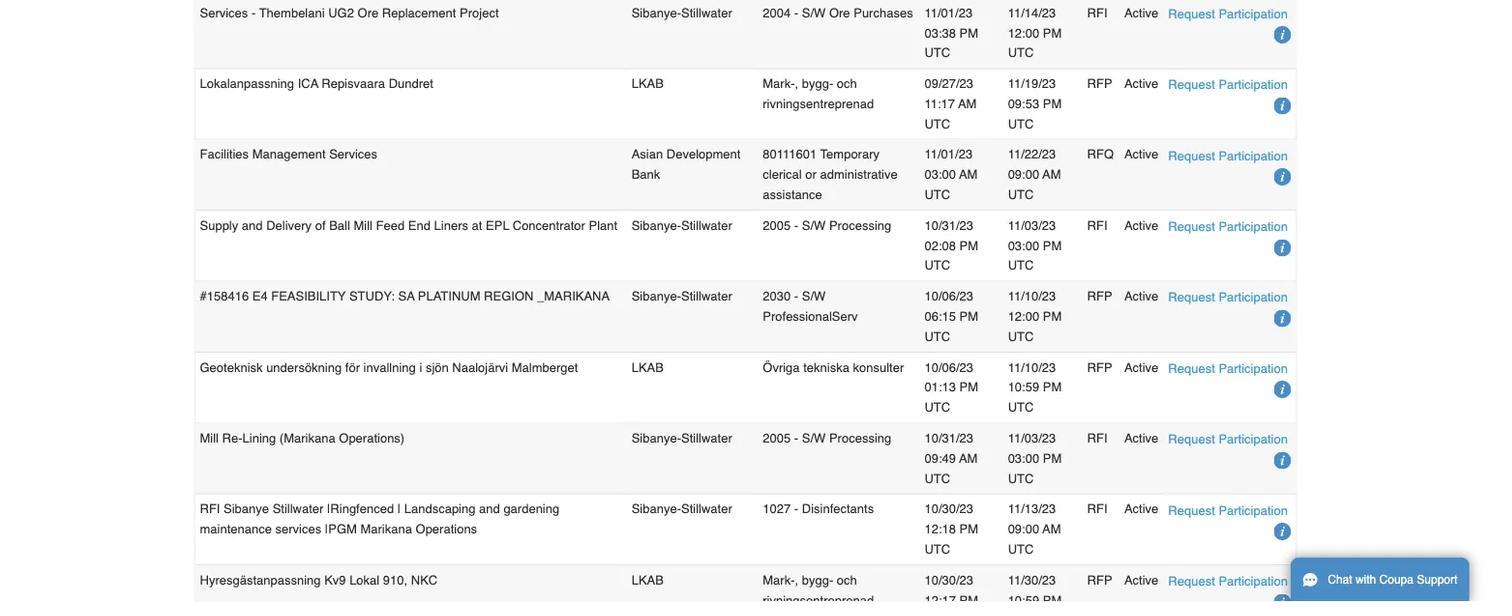 Task type: locate. For each thing, give the bounding box(es) containing it.
am for 09/27/23
[[958, 96, 977, 111]]

10:59 down 11/10/23 12:00 pm utc in the right of the page
[[1008, 380, 1039, 395]]

pm right the 06:15
[[959, 309, 978, 324]]

1 vertical spatial 11/10/23
[[1008, 360, 1056, 375]]

asian
[[632, 147, 663, 162]]

1 11/01/23 from the top
[[924, 5, 973, 20]]

i
[[419, 360, 422, 375]]

09:00 inside 11/22/23 09:00 am utc
[[1008, 167, 1039, 182]]

mark-, bygg- och rivningsentreprenad
[[763, 76, 874, 111], [763, 573, 874, 603]]

1 10/06/23 from the top
[[924, 289, 973, 304]]

7 request participation from the top
[[1168, 432, 1288, 447]]

1 vertical spatial bygg-
[[802, 573, 833, 588]]

request participation for 10/30/23 12:17 p
[[1168, 574, 1288, 589]]

1 request from the top
[[1168, 6, 1215, 21]]

pm right 01:13 at right bottom
[[959, 380, 978, 395]]

11/10/23
[[1008, 289, 1056, 304], [1008, 360, 1056, 375]]

utc up the 11/10/23 10:59 pm utc
[[1008, 330, 1034, 344]]

pm inside the 11/10/23 10:59 pm utc
[[1043, 380, 1062, 395]]

mark-, bygg- och rivningsentreprenad for 10/30/23
[[763, 573, 874, 603]]

1 vertical spatial 2005
[[763, 431, 791, 446]]

|ringfenced
[[327, 502, 394, 517]]

7 request from the top
[[1168, 432, 1215, 447]]

request participation for 10/31/23 09:49 am utc
[[1168, 432, 1288, 447]]

participation for 10/06/23 06:15 pm utc
[[1219, 290, 1288, 305]]

- for supply and delivery of  ball mill  feed end  liners at epl concentrator plant
[[794, 218, 798, 233]]

2 sibanye- from the top
[[632, 218, 681, 233]]

mill re-lining (marikana operations)
[[200, 431, 405, 446]]

services
[[200, 5, 248, 20], [329, 147, 377, 162]]

2 och from the top
[[837, 573, 857, 588]]

3 request participation button from the top
[[1168, 145, 1288, 166]]

2 11/03/23 from the top
[[1008, 431, 1056, 446]]

am for 11/01/23
[[959, 167, 978, 182]]

services left thembelani
[[200, 5, 248, 20]]

11/03/23 03:00 pm utc up 11/10/23 12:00 pm utc in the right of the page
[[1008, 218, 1062, 273]]

0 vertical spatial 10/06/23
[[924, 289, 973, 304]]

1 vertical spatial 09:00
[[1008, 522, 1039, 537]]

2005 - s/w  processing
[[763, 218, 891, 233], [763, 431, 891, 446]]

end
[[408, 218, 431, 233]]

1 vertical spatial ,
[[795, 573, 798, 588]]

1 lkab from the top
[[632, 76, 664, 91]]

09:00 inside 11/13/23 09:00 am utc
[[1008, 522, 1039, 537]]

09/27/23
[[924, 76, 973, 91]]

request participation button for 10/31/23 02:08 pm utc
[[1168, 216, 1288, 237]]

6 request participation button from the top
[[1168, 358, 1288, 379]]

utc up 11/13/23
[[1008, 472, 1034, 486]]

- for services - thembelani ug2 ore replacement project
[[794, 5, 798, 20]]

10:59 inside 11/30/23 10:59 p
[[1008, 593, 1039, 603]]

2 , from the top
[[795, 573, 798, 588]]

6 participation from the top
[[1219, 361, 1288, 376]]

5 sibanye- from the top
[[632, 502, 681, 517]]

utc down 09:53
[[1008, 117, 1034, 131]]

utc up "11/19/23"
[[1008, 46, 1034, 60]]

3 s/w from the top
[[802, 289, 826, 304]]

2 10/30/23 from the top
[[924, 573, 973, 588]]

10/31/23 inside '10/31/23 02:08 pm utc'
[[924, 218, 973, 233]]

rfp right 11/30/23 10:59 p
[[1087, 573, 1112, 588]]

8 request from the top
[[1168, 503, 1215, 518]]

am inside 11/22/23 09:00 am utc
[[1042, 167, 1061, 182]]

utc inside 11/10/23 12:00 pm utc
[[1008, 330, 1034, 344]]

1 s/w from the top
[[802, 5, 826, 20]]

4 s/w from the top
[[802, 431, 826, 446]]

request for 10/31/23 09:49 am utc
[[1168, 432, 1215, 447]]

request for 10/31/23 02:08 pm utc
[[1168, 219, 1215, 234]]

6 request from the top
[[1168, 361, 1215, 376]]

- down assistance
[[794, 218, 798, 233]]

ore left purchases
[[829, 5, 850, 20]]

1 sibanye-stillwater from the top
[[632, 5, 732, 20]]

12:00 for 11/14/23
[[1008, 25, 1039, 40]]

maintenance
[[200, 522, 272, 537]]

participation for 11/01/23 03:00 am utc
[[1219, 148, 1288, 163]]

active for 10/30/23 12:18 pm utc
[[1124, 502, 1159, 517]]

11/01/23 down 09/27/23 11:17 am utc
[[924, 147, 973, 162]]

2 12:00 from the top
[[1008, 309, 1039, 324]]

pm down 11/10/23 12:00 pm utc in the right of the page
[[1043, 380, 1062, 395]]

3 sibanye- from the top
[[632, 289, 681, 304]]

s/w up 1027 - disinfectants
[[802, 431, 826, 446]]

1 rivningsentreprenad from the top
[[763, 96, 874, 111]]

0 vertical spatial bygg-
[[802, 76, 833, 91]]

5 request participation from the top
[[1168, 290, 1288, 305]]

11/30/23 10:59 p
[[1008, 573, 1062, 603]]

10/31/23 02:08 pm utc
[[924, 218, 978, 273]]

8 request participation from the top
[[1168, 503, 1288, 518]]

0 vertical spatial 03:00
[[924, 167, 956, 182]]

3 active from the top
[[1124, 147, 1159, 162]]

,
[[795, 76, 798, 91], [795, 573, 798, 588]]

09/27/23 11:17 am utc
[[924, 76, 977, 131]]

4 participation from the top
[[1219, 219, 1288, 234]]

pm inside 11/10/23 12:00 pm utc
[[1043, 309, 1062, 324]]

10/30/23 up "12:17"
[[924, 573, 973, 588]]

epl
[[486, 218, 509, 233]]

och up temporary
[[837, 76, 857, 91]]

and right supply
[[242, 218, 263, 233]]

pm up the 11/10/23 10:59 pm utc
[[1043, 309, 1062, 324]]

pm right 03:38
[[959, 25, 978, 40]]

1 vertical spatial 10:59
[[1008, 593, 1039, 603]]

stillwater for supply and delivery of  ball mill  feed end  liners at epl concentrator plant
[[681, 218, 732, 233]]

mark-, bygg- och rivningsentreprenad down 1027 - disinfectants
[[763, 573, 874, 603]]

01:13
[[924, 380, 956, 395]]

0 vertical spatial lkab
[[632, 76, 664, 91]]

4 active from the top
[[1124, 218, 1159, 233]]

2 s/w from the top
[[802, 218, 826, 233]]

4 rfp from the top
[[1087, 573, 1112, 588]]

0 vertical spatial 2005
[[763, 218, 791, 233]]

11/01/23 03:38 pm utc
[[924, 5, 978, 60]]

2 vertical spatial lkab
[[632, 573, 664, 588]]

1 10/31/23 from the top
[[924, 218, 973, 233]]

tekniska
[[803, 360, 849, 375]]

am for 11/22/23
[[1042, 167, 1061, 182]]

2 vertical spatial 03:00
[[1008, 451, 1039, 466]]

0 vertical spatial 2005 - s/w  processing
[[763, 218, 891, 233]]

bank
[[632, 167, 660, 182]]

6 active from the top
[[1124, 360, 1159, 375]]

rivningsentreprenad down 1027 - disinfectants
[[763, 593, 874, 603]]

2 lkab from the top
[[632, 360, 664, 375]]

0 vertical spatial mark-
[[763, 76, 795, 91]]

0 vertical spatial mark-, bygg- och rivningsentreprenad
[[763, 76, 874, 111]]

4 sibanye-stillwater from the top
[[632, 431, 732, 446]]

1 processing from the top
[[829, 218, 891, 233]]

s/w up professionalserv
[[802, 289, 826, 304]]

s/w down assistance
[[802, 218, 826, 233]]

03:00 down 11/22/23 09:00 am utc
[[1008, 238, 1039, 253]]

sibanye- for services - thembelani ug2 ore replacement project
[[632, 5, 681, 20]]

1 horizontal spatial services
[[329, 147, 377, 162]]

10/31/23 up 09:49
[[924, 431, 973, 446]]

03:00 for 10/31/23 02:08 pm utc
[[1008, 238, 1039, 253]]

sibanye-stillwater
[[632, 5, 732, 20], [632, 218, 732, 233], [632, 289, 732, 304], [632, 431, 732, 446], [632, 502, 732, 517]]

3 rfp from the top
[[1087, 360, 1112, 375]]

0 vertical spatial 11/03/23 03:00 pm utc
[[1008, 218, 1062, 273]]

2004 - s/w  ore purchases
[[763, 5, 913, 20]]

0 vertical spatial 09:00
[[1008, 167, 1039, 182]]

mill
[[354, 218, 372, 233], [200, 431, 219, 446]]

0 vertical spatial and
[[242, 218, 263, 233]]

1 vertical spatial 10/31/23
[[924, 431, 973, 446]]

och for 09/27/23 11:17 am utc
[[837, 76, 857, 91]]

- right 1027
[[794, 502, 798, 517]]

ore right ug2
[[358, 5, 379, 20]]

active for 11/01/23 03:00 am utc
[[1124, 147, 1159, 162]]

sibanye
[[224, 502, 269, 517]]

2 2005 - s/w  processing from the top
[[763, 431, 891, 446]]

stillwater
[[681, 5, 732, 20], [681, 218, 732, 233], [681, 289, 732, 304], [681, 431, 732, 446], [273, 502, 324, 517], [681, 502, 732, 517]]

2 bygg- from the top
[[802, 573, 833, 588]]

03:00 up 02:08
[[924, 167, 956, 182]]

sibanye- for rfi sibanye stillwater |ringfenced | landscaping and gardening maintenance services |pgm marikana operations
[[632, 502, 681, 517]]

- right '2030'
[[794, 289, 798, 304]]

-
[[252, 5, 256, 20], [794, 5, 798, 20], [794, 218, 798, 233], [794, 289, 798, 304], [794, 431, 798, 446], [794, 502, 798, 517]]

1 mark- from the top
[[763, 76, 795, 91]]

09:00 for 11/22/23
[[1008, 167, 1039, 182]]

2005 up 1027
[[763, 431, 791, 446]]

request for 10/30/23 12:17 p
[[1168, 574, 1215, 589]]

0 horizontal spatial ore
[[358, 5, 379, 20]]

12:00
[[1008, 25, 1039, 40], [1008, 309, 1039, 324]]

, up 80111601
[[795, 76, 798, 91]]

2 mark- from the top
[[763, 573, 795, 588]]

10/30/23 up 12:18
[[924, 502, 973, 517]]

pm inside "11/14/23 12:00 pm utc"
[[1043, 25, 1062, 40]]

services right management
[[329, 147, 377, 162]]

03:00 up 11/13/23
[[1008, 451, 1039, 466]]

11/03/23 down the 11/10/23 10:59 pm utc
[[1008, 431, 1056, 446]]

utc down 12:18
[[924, 543, 950, 557]]

2 11/01/23 from the top
[[924, 147, 973, 162]]

9 request participation from the top
[[1168, 574, 1288, 589]]

1 vertical spatial 10/06/23
[[924, 360, 973, 375]]

1 vertical spatial rivningsentreprenad
[[763, 593, 874, 603]]

2 request from the top
[[1168, 77, 1215, 92]]

1 vertical spatial processing
[[829, 431, 891, 446]]

lkab for hyresgästanpassning kv9 lokal 910, nkc
[[632, 573, 664, 588]]

2 rfp from the top
[[1087, 289, 1112, 304]]

processing down konsulter
[[829, 431, 891, 446]]

1 horizontal spatial ore
[[829, 5, 850, 20]]

pm right 12:18
[[959, 522, 978, 537]]

rfp for 11/10/23 10:59 pm utc
[[1087, 360, 1112, 375]]

09:00 down 11/22/23
[[1008, 167, 1039, 182]]

2 10:59 from the top
[[1008, 593, 1039, 603]]

mill right ball
[[354, 218, 372, 233]]

och for 10/30/23 12:17 p
[[837, 573, 857, 588]]

1 vertical spatial 10/30/23
[[924, 573, 973, 588]]

utc right 10/06/23 01:13 pm utc on the bottom right
[[1008, 401, 1034, 415]]

coupa
[[1379, 574, 1414, 587]]

stillwater for services - thembelani ug2 ore replacement project
[[681, 5, 732, 20]]

hyresgästanpassning
[[200, 573, 321, 588]]

request participation for 11/01/23 03:00 am utc
[[1168, 148, 1288, 163]]

11/03/23 03:00 pm utc up 11/13/23
[[1008, 431, 1062, 486]]

10/30/23 for 12:18
[[924, 502, 973, 517]]

10:59 inside the 11/10/23 10:59 pm utc
[[1008, 380, 1039, 395]]

sibanye-stillwater for services - thembelani ug2 ore replacement project
[[632, 5, 732, 20]]

utc down 11/22/23
[[1008, 188, 1034, 202]]

bygg- down 1027 - disinfectants
[[802, 573, 833, 588]]

am left 11/22/23 09:00 am utc
[[959, 167, 978, 182]]

2 sibanye-stillwater from the top
[[632, 218, 732, 233]]

1 vertical spatial and
[[479, 502, 500, 517]]

0 vertical spatial 10/30/23
[[924, 502, 973, 517]]

(marikana
[[279, 431, 335, 446]]

utc down 09:49
[[924, 472, 950, 486]]

0 vertical spatial 10/31/23
[[924, 218, 973, 233]]

rfi inside rfi sibanye stillwater |ringfenced | landscaping and gardening maintenance services |pgm marikana operations
[[200, 502, 220, 517]]

1 vertical spatial lkab
[[632, 360, 664, 375]]

am inside 09/27/23 11:17 am utc
[[958, 96, 977, 111]]

s/w
[[802, 5, 826, 20], [802, 218, 826, 233], [802, 289, 826, 304], [802, 431, 826, 446]]

2005 - s/w  processing for 10/31/23 09:49 am utc
[[763, 431, 891, 446]]

2 11/10/23 from the top
[[1008, 360, 1056, 375]]

03:00 inside 11/01/23 03:00 am utc
[[924, 167, 956, 182]]

1 10/30/23 from the top
[[924, 502, 973, 517]]

utc down 11:17
[[924, 117, 950, 131]]

participation for 10/30/23 12:17 p
[[1219, 574, 1288, 589]]

operations)
[[339, 431, 405, 446]]

request for 11/01/23 03:38 pm utc
[[1168, 6, 1215, 21]]

and
[[242, 218, 263, 233], [479, 502, 500, 517]]

5 request participation button from the top
[[1168, 287, 1288, 308]]

1 11/10/23 from the top
[[1008, 289, 1056, 304]]

disinfectants
[[802, 502, 874, 517]]

2 11/03/23 03:00 pm utc from the top
[[1008, 431, 1062, 486]]

rfi for 10/31/23 09:49 am utc
[[1087, 431, 1107, 446]]

1 vertical spatial 11/03/23 03:00 pm utc
[[1008, 431, 1062, 486]]

utc inside the 11/10/23 10:59 pm utc
[[1008, 401, 1034, 415]]

1 horizontal spatial and
[[479, 502, 500, 517]]

mark- down 1027
[[763, 573, 795, 588]]

am inside 11/01/23 03:00 am utc
[[959, 167, 978, 182]]

9 active from the top
[[1124, 573, 1159, 588]]

request
[[1168, 6, 1215, 21], [1168, 77, 1215, 92], [1168, 148, 1215, 163], [1168, 219, 1215, 234], [1168, 290, 1215, 305], [1168, 361, 1215, 376], [1168, 432, 1215, 447], [1168, 503, 1215, 518], [1168, 574, 1215, 589]]

rfp for 11/30/23 10:59 p
[[1087, 573, 1112, 588]]

2 request participation from the top
[[1168, 77, 1288, 92]]

1 request participation button from the top
[[1168, 3, 1288, 24]]

1 12:00 from the top
[[1008, 25, 1039, 40]]

pm up 11/13/23
[[1043, 451, 1062, 466]]

request participation for 10/30/23 12:18 pm utc
[[1168, 503, 1288, 518]]

11:17
[[924, 96, 955, 111]]

1 vertical spatial och
[[837, 573, 857, 588]]

- inside 2030 - s/w professionalserv
[[794, 289, 798, 304]]

0 vertical spatial 12:00
[[1008, 25, 1039, 40]]

3 sibanye-stillwater from the top
[[632, 289, 732, 304]]

request participation for 11/01/23 03:38 pm utc
[[1168, 6, 1288, 21]]

lokalanpassning
[[200, 76, 294, 91]]

am for 11/13/23
[[1042, 522, 1061, 537]]

professionalserv
[[763, 309, 858, 324]]

2005 - s/w  processing down tekniska
[[763, 431, 891, 446]]

8 participation from the top
[[1219, 503, 1288, 518]]

utc up 02:08
[[924, 188, 950, 202]]

0 vertical spatial 11/01/23
[[924, 5, 973, 20]]

11/10/23 inside the 11/10/23 10:59 pm utc
[[1008, 360, 1056, 375]]

processing
[[829, 218, 891, 233], [829, 431, 891, 446]]

1 11/03/23 03:00 pm utc from the top
[[1008, 218, 1062, 273]]

mill left re-
[[200, 431, 219, 446]]

rivningsentreprenad
[[763, 96, 874, 111], [763, 593, 874, 603]]

1 bygg- from the top
[[802, 76, 833, 91]]

0 vertical spatial processing
[[829, 218, 891, 233]]

8 active from the top
[[1124, 502, 1159, 517]]

2030
[[763, 289, 791, 304]]

0 vertical spatial ,
[[795, 76, 798, 91]]

1 participation from the top
[[1219, 6, 1288, 21]]

3 request from the top
[[1168, 148, 1215, 163]]

3 participation from the top
[[1219, 148, 1288, 163]]

at
[[472, 218, 482, 233]]

09:00 down 11/13/23
[[1008, 522, 1039, 537]]

2 10/31/23 from the top
[[924, 431, 973, 446]]

utc inside 11/01/23 03:38 pm utc
[[924, 46, 950, 60]]

11/10/23 down 11/10/23 12:00 pm utc in the right of the page
[[1008, 360, 1056, 375]]

ore
[[358, 5, 379, 20], [829, 5, 850, 20]]

utc inside 10/06/23 01:13 pm utc
[[924, 401, 950, 415]]

1 vertical spatial mill
[[200, 431, 219, 446]]

0 vertical spatial services
[[200, 5, 248, 20]]

11/14/23
[[1008, 5, 1056, 20]]

11/22/23 09:00 am utc
[[1008, 147, 1061, 202]]

9 request participation button from the top
[[1168, 572, 1288, 592]]

6 request participation from the top
[[1168, 361, 1288, 376]]

processing down administrative
[[829, 218, 891, 233]]

rfi sibanye stillwater |ringfenced | landscaping and gardening maintenance services |pgm marikana operations
[[200, 502, 559, 537]]

mark-, bygg- och rivningsentreprenad up 80111601
[[763, 76, 874, 111]]

09:00 for 11/13/23
[[1008, 522, 1039, 537]]

pm right 02:08
[[959, 238, 978, 253]]

geoteknisk
[[200, 360, 263, 375]]

s/w for 11/01/23 03:38 pm utc
[[802, 5, 826, 20]]

naalojärvi
[[452, 360, 508, 375]]

utc down 01:13 at right bottom
[[924, 401, 950, 415]]

am right 09:49
[[959, 451, 978, 466]]

5 sibanye-stillwater from the top
[[632, 502, 732, 517]]

services
[[275, 522, 321, 537]]

11/14/23 12:00 pm utc
[[1008, 5, 1062, 60]]

request participation for 10/31/23 02:08 pm utc
[[1168, 219, 1288, 234]]

rfp right 11/10/23 12:00 pm utc in the right of the page
[[1087, 289, 1112, 304]]

- down övriga
[[794, 431, 798, 446]]

utc inside "11/14/23 12:00 pm utc"
[[1008, 46, 1034, 60]]

pm down 11/14/23
[[1043, 25, 1062, 40]]

12:00 down 11/14/23
[[1008, 25, 1039, 40]]

- right 2004
[[794, 5, 798, 20]]

2005 down assistance
[[763, 218, 791, 233]]

12:00 inside 11/10/23 12:00 pm utc
[[1008, 309, 1039, 324]]

10/31/23
[[924, 218, 973, 233], [924, 431, 973, 446]]

pm inside '10/06/23 06:15 pm utc'
[[959, 309, 978, 324]]

2 request participation button from the top
[[1168, 74, 1288, 95]]

3 request participation from the top
[[1168, 148, 1288, 163]]

, for 09/27/23
[[795, 76, 798, 91]]

1 mark-, bygg- och rivningsentreprenad from the top
[[763, 76, 874, 111]]

1 sibanye- from the top
[[632, 5, 681, 20]]

bygg- down 2004 - s/w  ore purchases
[[802, 76, 833, 91]]

11/13/23
[[1008, 502, 1056, 517]]

project
[[460, 5, 499, 20]]

10/30/23 inside 10/30/23 12:17 p
[[924, 573, 973, 588]]

s/w right 2004
[[802, 5, 826, 20]]

participation for 09/27/23 11:17 am utc
[[1219, 77, 1288, 92]]

10/06/23 for 06:15
[[924, 289, 973, 304]]

5 request from the top
[[1168, 290, 1215, 305]]

rfi for 10/30/23 12:18 pm utc
[[1087, 502, 1107, 517]]

- for #158416 e4 feasibility study: sa platinum region _marikana
[[794, 289, 798, 304]]

am down 09/27/23
[[958, 96, 977, 111]]

2005
[[763, 218, 791, 233], [763, 431, 791, 446]]

11/03/23 down 11/22/23 09:00 am utc
[[1008, 218, 1056, 233]]

8 request participation button from the top
[[1168, 500, 1288, 521]]

request participation button for 10/31/23 09:49 am utc
[[1168, 429, 1288, 450]]

region
[[484, 289, 534, 304]]

nkc
[[411, 573, 438, 588]]

pm down "11/19/23"
[[1043, 96, 1062, 111]]

1 request participation from the top
[[1168, 6, 1288, 21]]

, down 1027 - disinfectants
[[795, 573, 798, 588]]

1 vertical spatial mark-, bygg- och rivningsentreprenad
[[763, 573, 874, 603]]

10/06/23 inside '10/06/23 06:15 pm utc'
[[924, 289, 973, 304]]

11/01/23 inside 11/01/23 03:38 pm utc
[[924, 5, 973, 20]]

request for 10/06/23 01:13 pm utc
[[1168, 361, 1215, 376]]

utc up 11/30/23
[[1008, 543, 1034, 557]]

10/30/23
[[924, 502, 973, 517], [924, 573, 973, 588]]

10/06/23 up the 06:15
[[924, 289, 973, 304]]

4 request participation from the top
[[1168, 219, 1288, 234]]

1 11/03/23 from the top
[[1008, 218, 1056, 233]]

am down 11/13/23
[[1042, 522, 1061, 537]]

4 request participation button from the top
[[1168, 216, 1288, 237]]

request participation button for 10/06/23 06:15 pm utc
[[1168, 287, 1288, 308]]

09:00
[[1008, 167, 1039, 182], [1008, 522, 1039, 537]]

rfi for 10/31/23 02:08 pm utc
[[1087, 218, 1107, 233]]

geoteknisk undersökning för invallning i sjön naalojärvi malmberget
[[200, 360, 578, 375]]

5 active from the top
[[1124, 289, 1159, 304]]

am inside 11/13/23 09:00 am utc
[[1042, 522, 1061, 537]]

mark-, bygg- och rivningsentreprenad for 09/27/23
[[763, 76, 874, 111]]

|
[[397, 502, 401, 517]]

malmberget
[[512, 360, 578, 375]]

participation for 11/01/23 03:38 pm utc
[[1219, 6, 1288, 21]]

10/06/23 inside 10/06/23 01:13 pm utc
[[924, 360, 973, 375]]

s/w inside 2030 - s/w professionalserv
[[802, 289, 826, 304]]

1 09:00 from the top
[[1008, 167, 1039, 182]]

10/30/23 inside 10/30/23 12:18 pm utc
[[924, 502, 973, 517]]

7 participation from the top
[[1219, 432, 1288, 447]]

sibanye-
[[632, 5, 681, 20], [632, 218, 681, 233], [632, 289, 681, 304], [632, 431, 681, 446], [632, 502, 681, 517]]

2 2005 from the top
[[763, 431, 791, 446]]

am
[[958, 96, 977, 111], [959, 167, 978, 182], [1042, 167, 1061, 182], [959, 451, 978, 466], [1042, 522, 1061, 537]]

utc down 02:08
[[924, 259, 950, 273]]

1 10:59 from the top
[[1008, 380, 1039, 395]]

5 participation from the top
[[1219, 290, 1288, 305]]

2 rivningsentreprenad from the top
[[763, 593, 874, 603]]

2 processing from the top
[[829, 431, 891, 446]]

1 vertical spatial 11/01/23
[[924, 147, 973, 162]]

11/03/23 03:00 pm utc
[[1008, 218, 1062, 273], [1008, 431, 1062, 486]]

pm up 11/10/23 12:00 pm utc in the right of the page
[[1043, 238, 1062, 253]]

2 participation from the top
[[1219, 77, 1288, 92]]

mark- down 2004
[[763, 76, 795, 91]]

11/01/23 up 03:38
[[924, 5, 973, 20]]

11/01/23 for 03:38
[[924, 5, 973, 20]]

10/31/23 inside 10/31/23 09:49 am utc
[[924, 431, 973, 446]]

0 vertical spatial rivningsentreprenad
[[763, 96, 874, 111]]

0 vertical spatial och
[[837, 76, 857, 91]]

participation for 10/31/23 02:08 pm utc
[[1219, 219, 1288, 234]]

10/06/23
[[924, 289, 973, 304], [924, 360, 973, 375]]

1 och from the top
[[837, 76, 857, 91]]

1 active from the top
[[1124, 5, 1159, 20]]

kv9
[[324, 573, 346, 588]]

and left gardening
[[479, 502, 500, 517]]

rfp right "11/19/23"
[[1087, 76, 1112, 91]]

och down disinfectants
[[837, 573, 857, 588]]

bygg- for 09/27/23 11:17 am utc
[[802, 76, 833, 91]]

11/10/23 inside 11/10/23 12:00 pm utc
[[1008, 289, 1056, 304]]

2005 for 10/31/23 09:49 am utc
[[763, 431, 791, 446]]

thembelani
[[259, 5, 325, 20]]

rivningsentreprenad up 80111601
[[763, 96, 874, 111]]

active for 10/30/23 12:17 p
[[1124, 573, 1159, 588]]

rfp right the 11/10/23 10:59 pm utc
[[1087, 360, 1112, 375]]

utc down 03:38
[[924, 46, 950, 60]]

1 vertical spatial 03:00
[[1008, 238, 1039, 253]]

2004
[[763, 5, 791, 20]]

2005 - s/w  processing down assistance
[[763, 218, 891, 233]]

1 vertical spatial 11/03/23
[[1008, 431, 1056, 446]]

1 2005 from the top
[[763, 218, 791, 233]]

0 vertical spatial 11/10/23
[[1008, 289, 1056, 304]]

0 vertical spatial mill
[[354, 218, 372, 233]]

12:00 inside "11/14/23 12:00 pm utc"
[[1008, 25, 1039, 40]]

10:59
[[1008, 380, 1039, 395], [1008, 593, 1039, 603]]

7 request participation button from the top
[[1168, 429, 1288, 450]]

utc inside 10/30/23 12:18 pm utc
[[924, 543, 950, 557]]

support
[[1417, 574, 1458, 587]]

12:00 up the 11/10/23 10:59 pm utc
[[1008, 309, 1039, 324]]

1 vertical spatial 2005 - s/w  processing
[[763, 431, 891, 446]]

11/01/23 inside 11/01/23 03:00 am utc
[[924, 147, 973, 162]]

2 active from the top
[[1124, 76, 1159, 91]]

10:59 for 11/30/23
[[1008, 593, 1039, 603]]

lkab
[[632, 76, 664, 91], [632, 360, 664, 375], [632, 573, 664, 588]]

4 sibanye- from the top
[[632, 431, 681, 446]]

am down 11/22/23
[[1042, 167, 1061, 182]]

1 vertical spatial 12:00
[[1008, 309, 1039, 324]]

03:00
[[924, 167, 956, 182], [1008, 238, 1039, 253], [1008, 451, 1039, 466]]

11/10/23 right '10/06/23 06:15 pm utc'
[[1008, 289, 1056, 304]]

9 participation from the top
[[1219, 574, 1288, 589]]

- for mill re-lining (marikana operations)
[[794, 431, 798, 446]]

utc down the 06:15
[[924, 330, 950, 344]]

utc inside '10/31/23 02:08 pm utc'
[[924, 259, 950, 273]]

10/31/23 up 02:08
[[924, 218, 973, 233]]

10/06/23 up 01:13 at right bottom
[[924, 360, 973, 375]]

11/19/23
[[1008, 76, 1056, 91]]

7 active from the top
[[1124, 431, 1159, 446]]

request participation button for 10/30/23 12:18 pm utc
[[1168, 500, 1288, 521]]

11/03/23 for 10/31/23 02:08 pm utc
[[1008, 218, 1056, 233]]

10/06/23 for 01:13
[[924, 360, 973, 375]]

2 mark-, bygg- och rivningsentreprenad from the top
[[763, 573, 874, 603]]

0 vertical spatial 10:59
[[1008, 380, 1039, 395]]

1 rfp from the top
[[1087, 76, 1112, 91]]

request participation button for 11/01/23 03:00 am utc
[[1168, 145, 1288, 166]]

am inside 10/31/23 09:49 am utc
[[959, 451, 978, 466]]

1 vertical spatial mark-
[[763, 573, 795, 588]]

11/01/23 03:00 am utc
[[924, 147, 978, 202]]

10:59 down 11/30/23
[[1008, 593, 1039, 603]]

0 vertical spatial 11/03/23
[[1008, 218, 1056, 233]]

1 2005 - s/w  processing from the top
[[763, 218, 891, 233]]



Task type: vqa. For each thing, say whether or not it's contained in the screenshot.


Task type: describe. For each thing, give the bounding box(es) containing it.
request for 09/27/23 11:17 am utc
[[1168, 77, 1215, 92]]

rfq
[[1087, 147, 1114, 162]]

11/10/23 for 10:59
[[1008, 360, 1056, 375]]

marikana
[[360, 522, 412, 537]]

request participation button for 10/30/23 12:17 p
[[1168, 572, 1288, 592]]

10/30/23 for 12:17
[[924, 573, 973, 588]]

utc inside the 11/19/23 09:53 pm utc
[[1008, 117, 1034, 131]]

12:00 for 11/10/23
[[1008, 309, 1039, 324]]

request for 11/01/23 03:00 am utc
[[1168, 148, 1215, 163]]

2 ore from the left
[[829, 5, 850, 20]]

stillwater inside rfi sibanye stillwater |ringfenced | landscaping and gardening maintenance services |pgm marikana operations
[[273, 502, 324, 517]]

10/31/23 for 02:08
[[924, 218, 973, 233]]

0 horizontal spatial and
[[242, 218, 263, 233]]

stillwater for #158416 e4 feasibility study: sa platinum region _marikana
[[681, 289, 732, 304]]

processing for 10/31/23 02:08 pm utc
[[829, 218, 891, 233]]

active for 09/27/23 11:17 am utc
[[1124, 76, 1159, 91]]

request participation button for 09/27/23 11:17 am utc
[[1168, 74, 1288, 95]]

assistance
[[763, 188, 822, 202]]

11/03/23 03:00 pm utc for pm
[[1008, 218, 1062, 273]]

sibanye- for supply and delivery of  ball mill  feed end  liners at epl concentrator plant
[[632, 218, 681, 233]]

utc inside 11/01/23 03:00 am utc
[[924, 188, 950, 202]]

replacement
[[382, 5, 456, 20]]

request participation button for 10/06/23 01:13 pm utc
[[1168, 358, 1288, 379]]

active for 11/01/23 03:38 pm utc
[[1124, 5, 1159, 20]]

övriga tekniska konsulter
[[763, 360, 904, 375]]

- for rfi sibanye stillwater |ringfenced | landscaping and gardening maintenance services |pgm marikana operations
[[794, 502, 798, 517]]

management
[[252, 147, 326, 162]]

09:53
[[1008, 96, 1039, 111]]

10/31/23 for 09:49
[[924, 431, 973, 446]]

stillwater for rfi sibanye stillwater |ringfenced | landscaping and gardening maintenance services |pgm marikana operations
[[681, 502, 732, 517]]

supply and delivery of  ball mill  feed end  liners at epl concentrator plant
[[200, 218, 617, 233]]

participation for 10/31/23 09:49 am utc
[[1219, 432, 1288, 447]]

active for 10/31/23 09:49 am utc
[[1124, 431, 1159, 446]]

invallning
[[363, 360, 416, 375]]

_marikana
[[537, 289, 610, 304]]

purchases
[[854, 5, 913, 20]]

11/13/23 09:00 am utc
[[1008, 502, 1061, 557]]

12:17
[[924, 593, 956, 603]]

0 horizontal spatial mill
[[200, 431, 219, 446]]

utc up 11/10/23 12:00 pm utc in the right of the page
[[1008, 259, 1034, 273]]

liners
[[434, 218, 468, 233]]

ball
[[329, 218, 350, 233]]

#158416 e4 feasibility study: sa platinum region _marikana
[[200, 289, 610, 304]]

re-
[[222, 431, 242, 446]]

am for 10/31/23
[[959, 451, 978, 466]]

0 horizontal spatial services
[[200, 5, 248, 20]]

request participation for 10/06/23 01:13 pm utc
[[1168, 361, 1288, 376]]

of
[[315, 218, 326, 233]]

mark- for 09/27/23
[[763, 76, 795, 91]]

active for 10/06/23 06:15 pm utc
[[1124, 289, 1159, 304]]

1027 - disinfectants
[[763, 502, 874, 517]]

services - thembelani ug2 ore replacement project
[[200, 5, 499, 20]]

lokalanpassning ica repisvaara dundret
[[200, 76, 433, 91]]

11/10/23 for 12:00
[[1008, 289, 1056, 304]]

utc inside 09/27/23 11:17 am utc
[[924, 117, 950, 131]]

utc inside 10/31/23 09:49 am utc
[[924, 472, 950, 486]]

, for 10/30/23
[[795, 573, 798, 588]]

11/10/23 12:00 pm utc
[[1008, 289, 1062, 344]]

gardening
[[504, 502, 559, 517]]

ica
[[298, 76, 318, 91]]

clerical
[[763, 167, 802, 182]]

landscaping
[[404, 502, 476, 517]]

03:38
[[924, 25, 956, 40]]

rfp for 11/10/23 12:00 pm utc
[[1087, 289, 1112, 304]]

chat with coupa support button
[[1291, 558, 1469, 603]]

06:15
[[924, 309, 956, 324]]

sa
[[398, 289, 415, 304]]

11/10/23 10:59 pm utc
[[1008, 360, 1062, 415]]

- left thembelani
[[252, 5, 256, 20]]

supply
[[200, 218, 238, 233]]

utc inside '10/06/23 06:15 pm utc'
[[924, 330, 950, 344]]

sibanye-stillwater for mill re-lining (marikana operations)
[[632, 431, 732, 446]]

11/22/23
[[1008, 147, 1056, 162]]

processing for 10/31/23 09:49 am utc
[[829, 431, 891, 446]]

s/w for 10/31/23 09:49 am utc
[[802, 431, 826, 446]]

för
[[345, 360, 360, 375]]

2005 - s/w  processing for 10/31/23 02:08 pm utc
[[763, 218, 891, 233]]

request participation for 09/27/23 11:17 am utc
[[1168, 77, 1288, 92]]

80111601
[[763, 147, 817, 162]]

or
[[805, 167, 817, 182]]

övriga
[[763, 360, 800, 375]]

02:08
[[924, 238, 956, 253]]

sibanye- for mill re-lining (marikana operations)
[[632, 431, 681, 446]]

and inside rfi sibanye stillwater |ringfenced | landscaping and gardening maintenance services |pgm marikana operations
[[479, 502, 500, 517]]

910,
[[383, 573, 407, 588]]

s/w for 10/06/23 06:15 pm utc
[[802, 289, 826, 304]]

sjön
[[426, 360, 449, 375]]

1 horizontal spatial mill
[[354, 218, 372, 233]]

10/06/23 06:15 pm utc
[[924, 289, 978, 344]]

03:00 for 10/31/23 09:49 am utc
[[1008, 451, 1039, 466]]

konsulter
[[853, 360, 904, 375]]

rfp for 11/19/23 09:53 pm utc
[[1087, 76, 1112, 91]]

operations
[[416, 522, 477, 537]]

1 vertical spatial services
[[329, 147, 377, 162]]

active for 10/06/23 01:13 pm utc
[[1124, 360, 1159, 375]]

2005 for 10/31/23 02:08 pm utc
[[763, 218, 791, 233]]

#158416
[[200, 289, 249, 304]]

utc inside 11/22/23 09:00 am utc
[[1008, 188, 1034, 202]]

undersökning
[[266, 360, 342, 375]]

11/30/23
[[1008, 573, 1056, 588]]

rivningsentreprenad for 12:17
[[763, 593, 874, 603]]

11/01/23 for 03:00
[[924, 147, 973, 162]]

10:59 for 11/10/23
[[1008, 380, 1039, 395]]

sibanye- for #158416 e4 feasibility study: sa platinum region _marikana
[[632, 289, 681, 304]]

lkab for lokalanpassning ica repisvaara dundret
[[632, 76, 664, 91]]

1 ore from the left
[[358, 5, 379, 20]]

rivningsentreprenad for 11:17
[[763, 96, 874, 111]]

study:
[[349, 289, 395, 304]]

lining
[[242, 431, 276, 446]]

rfi for 11/01/23 03:38 pm utc
[[1087, 5, 1107, 20]]

pm inside the 11/19/23 09:53 pm utc
[[1043, 96, 1062, 111]]

11/03/23 03:00 pm utc for am
[[1008, 431, 1062, 486]]

request for 10/06/23 06:15 pm utc
[[1168, 290, 1215, 305]]

pm inside 10/06/23 01:13 pm utc
[[959, 380, 978, 395]]

request participation button for 11/01/23 03:38 pm utc
[[1168, 3, 1288, 24]]

10/30/23 12:17 p
[[924, 573, 978, 603]]

participation for 10/30/23 12:18 pm utc
[[1219, 503, 1288, 518]]

mark- for 10/30/23
[[763, 573, 795, 588]]

pm inside 10/30/23 12:18 pm utc
[[959, 522, 978, 537]]

pm inside 11/01/23 03:38 pm utc
[[959, 25, 978, 40]]

sibanye-stillwater for #158416 e4 feasibility study: sa platinum region _marikana
[[632, 289, 732, 304]]

dundret
[[389, 76, 433, 91]]

10/30/23 12:18 pm utc
[[924, 502, 978, 557]]

11/03/23 for 10/31/23 09:49 am utc
[[1008, 431, 1056, 446]]

active for 10/31/23 02:08 pm utc
[[1124, 218, 1159, 233]]

chat
[[1328, 574, 1352, 587]]

delivery
[[266, 218, 312, 233]]

pm inside '10/31/23 02:08 pm utc'
[[959, 238, 978, 253]]

plant
[[589, 218, 617, 233]]

chat with coupa support
[[1328, 574, 1458, 587]]

|pgm
[[325, 522, 357, 537]]

sibanye-stillwater for supply and delivery of  ball mill  feed end  liners at epl concentrator plant
[[632, 218, 732, 233]]

asian development bank
[[632, 147, 741, 182]]

e4
[[252, 289, 268, 304]]

utc inside 11/13/23 09:00 am utc
[[1008, 543, 1034, 557]]

09:49
[[924, 451, 956, 466]]

administrative
[[820, 167, 898, 182]]

development
[[666, 147, 741, 162]]

participation for 10/06/23 01:13 pm utc
[[1219, 361, 1288, 376]]

facilities management services
[[200, 147, 377, 162]]

stillwater for mill re-lining (marikana operations)
[[681, 431, 732, 446]]

with
[[1356, 574, 1376, 587]]

lkab for geoteknisk undersökning för invallning i sjön naalojärvi malmberget
[[632, 360, 664, 375]]

facilities
[[200, 147, 249, 162]]

80111601 temporary clerical or administrative assistance
[[763, 147, 898, 202]]

platinum
[[418, 289, 480, 304]]

concentrator
[[513, 218, 585, 233]]

12:18
[[924, 522, 956, 537]]

s/w for 10/31/23 02:08 pm utc
[[802, 218, 826, 233]]



